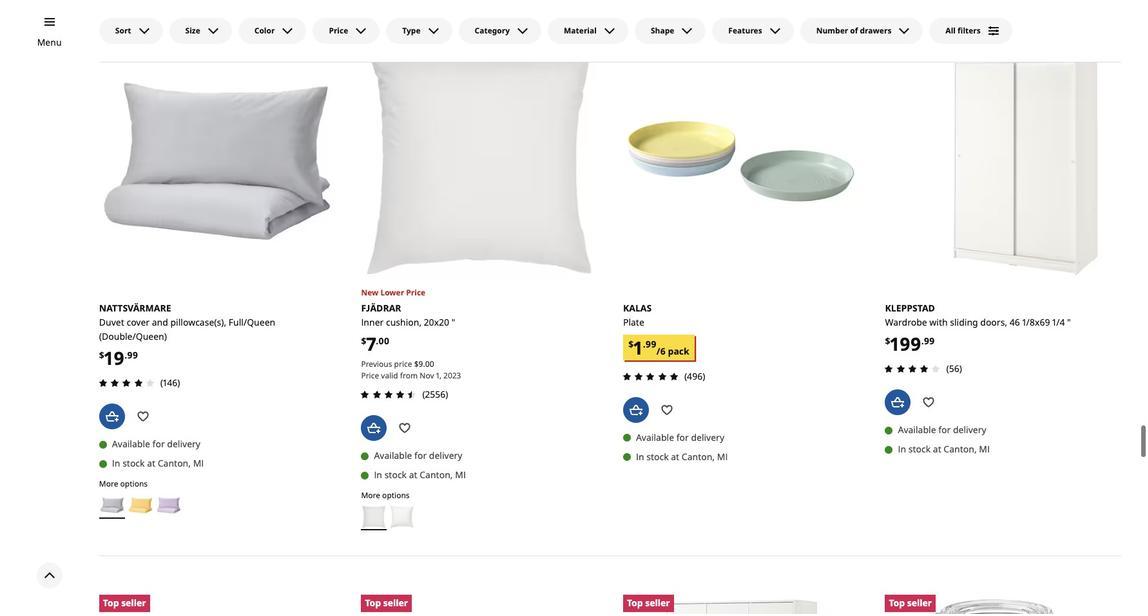 Task type: vqa. For each thing, say whether or not it's contained in the screenshot.
2nd the Value from the bottom of the page
no



Task type: describe. For each thing, give the bounding box(es) containing it.
price inside "new lower price fjädrar inner cushion, 20x20 " $ 7 . 00"
[[406, 287, 425, 298]]

options for 19
[[120, 479, 148, 490]]

. inside "kleppstad wardrobe with sliding doors, 46 1/8x69 1/4 " $ 199 . 99"
[[921, 335, 924, 347]]

number
[[816, 25, 848, 36]]

nattsvärmare duvet cover and pillowcase(s), full/queen (double/queen) $ 19 . 99
[[99, 302, 275, 371]]

mi for 19
[[193, 458, 204, 470]]

3 top from the left
[[627, 598, 643, 610]]

in stock at canton, mi for 7
[[374, 469, 466, 482]]

new
[[361, 287, 378, 298]]

number of drawers
[[816, 25, 892, 36]]

$ inside $ 1 . 99 /6 pack
[[629, 339, 634, 351]]

type button
[[386, 18, 452, 44]]

(double/queen)
[[99, 331, 167, 343]]

review: 3.8 out of 5 stars. total reviews: 56 image
[[881, 362, 944, 377]]

in for 7
[[374, 469, 382, 482]]

199
[[890, 332, 921, 356]]

shape
[[651, 25, 674, 36]]

mi for 7
[[455, 469, 466, 482]]

1/8x69
[[1022, 316, 1050, 329]]

4 top from the left
[[889, 598, 905, 610]]

1
[[634, 336, 643, 360]]

99 inside "kleppstad wardrobe with sliding doors, 46 1/8x69 1/4 " $ 199 . 99"
[[924, 335, 935, 347]]

9
[[419, 359, 423, 370]]

in for 199
[[898, 444, 906, 456]]

menu
[[37, 36, 62, 48]]

wardrobe
[[885, 316, 927, 329]]

(146)
[[160, 377, 180, 390]]

material
[[564, 25, 597, 36]]

/6
[[657, 345, 666, 357]]

all filters button
[[930, 18, 1012, 44]]

inner
[[361, 316, 384, 329]]

more options for 7
[[361, 491, 410, 502]]

99 inside nattsvärmare duvet cover and pillowcase(s), full/queen (double/queen) $ 19 . 99
[[127, 349, 138, 361]]

size
[[185, 25, 200, 36]]

mi for 199
[[979, 444, 990, 456]]

3 top seller from the left
[[627, 598, 670, 610]]

kalas
[[623, 302, 652, 315]]

shape button
[[635, 18, 706, 44]]

plate
[[623, 316, 644, 329]]

stock for 199
[[909, 444, 931, 456]]

for for 7
[[414, 450, 427, 462]]

all
[[946, 25, 956, 36]]

46
[[1010, 316, 1020, 329]]

sort
[[115, 25, 131, 36]]

(56)
[[946, 363, 962, 375]]

review: 4.4 out of 5 stars. total reviews: 2556 image
[[357, 388, 420, 403]]

7
[[366, 332, 376, 356]]

at for 19
[[147, 458, 155, 470]]

price inside popup button
[[329, 25, 348, 36]]

available for 7
[[374, 450, 412, 462]]

kalas plate
[[623, 302, 652, 329]]

available for delivery down (496)
[[636, 432, 724, 444]]

features
[[728, 25, 762, 36]]

available for delivery for 199
[[898, 424, 986, 437]]

cover
[[127, 316, 150, 329]]

full/queen
[[229, 316, 275, 329]]

drawers
[[860, 25, 892, 36]]

category
[[475, 25, 510, 36]]

fjädrar
[[361, 302, 401, 315]]

at for 199
[[933, 444, 941, 456]]

1/4
[[1052, 316, 1065, 329]]

color
[[254, 25, 275, 36]]

options for 7
[[382, 491, 410, 502]]

more options for 19
[[99, 479, 148, 490]]

. inside nattsvärmare duvet cover and pillowcase(s), full/queen (double/queen) $ 19 . 99
[[125, 349, 127, 361]]

available for 199
[[898, 424, 936, 437]]

lower
[[380, 287, 404, 298]]

3 seller from the left
[[645, 598, 670, 610]]

stock for 19
[[123, 458, 145, 470]]

00 inside "new lower price fjädrar inner cushion, 20x20 " $ 7 . 00"
[[379, 335, 389, 347]]

. inside $ 1 . 99 /6 pack
[[643, 339, 646, 351]]

nov
[[420, 371, 434, 382]]

delivery for 7
[[429, 450, 462, 462]]

" inside "new lower price fjädrar inner cushion, 20x20 " $ 7 . 00"
[[452, 316, 455, 329]]

category button
[[459, 18, 541, 44]]

duvet
[[99, 316, 124, 329]]

from
[[400, 371, 418, 382]]

. inside "new lower price fjädrar inner cushion, 20x20 " $ 7 . 00"
[[376, 335, 379, 347]]

1 seller from the left
[[121, 598, 146, 610]]

review: 4.2 out of 5 stars. total reviews: 146 image
[[95, 376, 158, 391]]

(496)
[[684, 370, 705, 383]]



Task type: locate. For each thing, give the bounding box(es) containing it.
canton, for 19
[[158, 458, 191, 470]]

for down the (146)
[[152, 439, 165, 451]]

2023
[[444, 371, 461, 382]]

0 horizontal spatial price
[[329, 25, 348, 36]]

$ 1 . 99 /6 pack
[[629, 336, 689, 360]]

available for delivery for 19
[[112, 439, 200, 451]]

99 inside $ 1 . 99 /6 pack
[[646, 339, 657, 351]]

available for 19
[[112, 439, 150, 451]]

1,
[[436, 371, 442, 382]]

delivery for 199
[[953, 424, 986, 437]]

price
[[329, 25, 348, 36], [406, 287, 425, 298], [361, 371, 379, 382]]

1 horizontal spatial price
[[361, 371, 379, 382]]

20x20
[[424, 316, 449, 329]]

0 horizontal spatial "
[[452, 316, 455, 329]]

cushion,
[[386, 316, 422, 329]]

with
[[930, 316, 948, 329]]

1 vertical spatial price
[[406, 287, 425, 298]]

all filters
[[946, 25, 981, 36]]

1 horizontal spatial more
[[361, 491, 380, 502]]

$ down wardrobe
[[885, 335, 890, 347]]

sliding
[[950, 316, 978, 329]]

. down wardrobe
[[921, 335, 924, 347]]

in stock at canton, mi
[[898, 444, 990, 456], [636, 451, 728, 463], [112, 458, 204, 470], [374, 469, 466, 482]]

available down review: 4.2 out of 5 stars. total reviews: 146 image
[[112, 439, 150, 451]]

. up nov
[[423, 359, 425, 370]]

delivery down (496)
[[691, 432, 724, 444]]

number of drawers button
[[800, 18, 923, 44]]

99 down with
[[924, 335, 935, 347]]

4 seller from the left
[[907, 598, 932, 610]]

" right '1/4'
[[1067, 316, 1071, 329]]

in for 19
[[112, 458, 120, 470]]

" inside "kleppstad wardrobe with sliding doors, 46 1/8x69 1/4 " $ 199 . 99"
[[1067, 316, 1071, 329]]

filters
[[958, 25, 981, 36]]

kleppstad
[[885, 302, 935, 315]]

$ inside previous price $ 9 . 00 price valid from nov 1, 2023
[[414, 359, 419, 370]]

price
[[394, 359, 412, 370]]

1 top from the left
[[103, 598, 119, 610]]

for for 19
[[152, 439, 165, 451]]

1 horizontal spatial more options
[[361, 491, 410, 502]]

sort button
[[99, 18, 163, 44]]

$
[[361, 335, 366, 347], [885, 335, 890, 347], [629, 339, 634, 351], [99, 349, 104, 361], [414, 359, 419, 370]]

more options
[[99, 479, 148, 490], [361, 491, 410, 502]]

1 horizontal spatial 99
[[646, 339, 657, 351]]

price inside previous price $ 9 . 00 price valid from nov 1, 2023
[[361, 371, 379, 382]]

canton,
[[944, 444, 977, 456], [682, 451, 715, 463], [158, 458, 191, 470], [420, 469, 453, 482]]

canton, for 7
[[420, 469, 453, 482]]

pillowcase(s),
[[170, 316, 226, 329]]

available down review: 4.4 out of 5 stars. total reviews: 2556 'image'
[[374, 450, 412, 462]]

in
[[898, 444, 906, 456], [636, 451, 644, 463], [112, 458, 120, 470], [374, 469, 382, 482]]

size button
[[169, 18, 232, 44]]

menu button
[[37, 35, 62, 50]]

stock for 7
[[385, 469, 407, 482]]

1 " from the left
[[452, 316, 455, 329]]

1 vertical spatial more
[[361, 491, 380, 502]]

99
[[924, 335, 935, 347], [646, 339, 657, 351], [127, 349, 138, 361]]

1 horizontal spatial 00
[[425, 359, 434, 370]]

1 horizontal spatial options
[[382, 491, 410, 502]]

nattsvärmare
[[99, 302, 171, 315]]

more for 19
[[99, 479, 118, 490]]

delivery
[[953, 424, 986, 437], [691, 432, 724, 444], [167, 439, 200, 451], [429, 450, 462, 462]]

1 horizontal spatial "
[[1067, 316, 1071, 329]]

2 top seller from the left
[[365, 598, 408, 610]]

. down (double/queen)
[[125, 349, 127, 361]]

doors,
[[980, 316, 1007, 329]]

2 horizontal spatial price
[[406, 287, 425, 298]]

review: 4.8 out of 5 stars. total reviews: 496 image
[[619, 369, 682, 385]]

for for 199
[[938, 424, 951, 437]]

2 " from the left
[[1067, 316, 1071, 329]]

"
[[452, 316, 455, 329], [1067, 316, 1071, 329]]

kleppstad wardrobe with sliding doors, 46 1/8x69 1/4 " $ 199 . 99
[[885, 302, 1071, 356]]

2 horizontal spatial 99
[[924, 335, 935, 347]]

" right 20x20
[[452, 316, 455, 329]]

top
[[103, 598, 119, 610], [365, 598, 381, 610], [627, 598, 643, 610], [889, 598, 905, 610]]

$ down inner
[[361, 335, 366, 347]]

features button
[[712, 18, 794, 44]]

0 vertical spatial options
[[120, 479, 148, 490]]

00 right 9
[[425, 359, 434, 370]]

$ down plate at right bottom
[[629, 339, 634, 351]]

pack
[[668, 345, 689, 357]]

. left '/6'
[[643, 339, 646, 351]]

options
[[120, 479, 148, 490], [382, 491, 410, 502]]

delivery down (56)
[[953, 424, 986, 437]]

and
[[152, 316, 168, 329]]

delivery down (2556)
[[429, 450, 462, 462]]

in stock at canton, mi for 19
[[112, 458, 204, 470]]

material button
[[548, 18, 628, 44]]

(2556)
[[422, 389, 448, 401]]

more
[[99, 479, 118, 490], [361, 491, 380, 502]]

0 horizontal spatial more
[[99, 479, 118, 490]]

mi
[[979, 444, 990, 456], [717, 451, 728, 463], [193, 458, 204, 470], [455, 469, 466, 482]]

$ inside "new lower price fjädrar inner cushion, 20x20 " $ 7 . 00"
[[361, 335, 366, 347]]

$ inside "kleppstad wardrobe with sliding doors, 46 1/8x69 1/4 " $ 199 . 99"
[[885, 335, 890, 347]]

1 vertical spatial 00
[[425, 359, 434, 370]]

1 top seller from the left
[[103, 598, 146, 610]]

for down (56)
[[938, 424, 951, 437]]

available down review: 4.8 out of 5 stars. total reviews: 496 image
[[636, 432, 674, 444]]

previous
[[361, 359, 392, 370]]

4 top seller from the left
[[889, 598, 932, 610]]

0 vertical spatial 00
[[379, 335, 389, 347]]

of
[[850, 25, 858, 36]]

2 seller from the left
[[383, 598, 408, 610]]

at
[[933, 444, 941, 456], [671, 451, 679, 463], [147, 458, 155, 470], [409, 469, 417, 482]]

delivery down the (146)
[[167, 439, 200, 451]]

available for delivery for 7
[[374, 450, 462, 462]]

available for delivery down (2556)
[[374, 450, 462, 462]]

for down (2556)
[[414, 450, 427, 462]]

new lower price fjädrar inner cushion, 20x20 " $ 7 . 00
[[361, 287, 455, 356]]

.
[[376, 335, 379, 347], [921, 335, 924, 347], [643, 339, 646, 351], [125, 349, 127, 361], [423, 359, 425, 370]]

available for delivery down the (146)
[[112, 439, 200, 451]]

price button
[[313, 18, 380, 44]]

previous price $ 9 . 00 price valid from nov 1, 2023
[[361, 359, 461, 382]]

1 vertical spatial options
[[382, 491, 410, 502]]

99 right 19
[[127, 349, 138, 361]]

type
[[402, 25, 421, 36]]

seller
[[121, 598, 146, 610], [383, 598, 408, 610], [645, 598, 670, 610], [907, 598, 932, 610]]

delivery for 19
[[167, 439, 200, 451]]

00 right 7
[[379, 335, 389, 347]]

00
[[379, 335, 389, 347], [425, 359, 434, 370]]

top seller
[[103, 598, 146, 610], [365, 598, 408, 610], [627, 598, 670, 610], [889, 598, 932, 610]]

00 inside previous price $ 9 . 00 price valid from nov 1, 2023
[[425, 359, 434, 370]]

$ right price
[[414, 359, 419, 370]]

canton, for 199
[[944, 444, 977, 456]]

available down the review: 3.8 out of 5 stars. total reviews: 56 image
[[898, 424, 936, 437]]

available for delivery down (56)
[[898, 424, 986, 437]]

$ inside nattsvärmare duvet cover and pillowcase(s), full/queen (double/queen) $ 19 . 99
[[99, 349, 104, 361]]

2 top from the left
[[365, 598, 381, 610]]

available for delivery
[[898, 424, 986, 437], [636, 432, 724, 444], [112, 439, 200, 451], [374, 450, 462, 462]]

available
[[898, 424, 936, 437], [636, 432, 674, 444], [112, 439, 150, 451], [374, 450, 412, 462]]

1 vertical spatial more options
[[361, 491, 410, 502]]

0 vertical spatial more options
[[99, 479, 148, 490]]

for
[[938, 424, 951, 437], [676, 432, 689, 444], [152, 439, 165, 451], [414, 450, 427, 462]]

$ down duvet
[[99, 349, 104, 361]]

0 vertical spatial price
[[329, 25, 348, 36]]

. inside previous price $ 9 . 00 price valid from nov 1, 2023
[[423, 359, 425, 370]]

0 horizontal spatial options
[[120, 479, 148, 490]]

. down inner
[[376, 335, 379, 347]]

0 horizontal spatial more options
[[99, 479, 148, 490]]

at for 7
[[409, 469, 417, 482]]

color button
[[238, 18, 306, 44]]

0 vertical spatial more
[[99, 479, 118, 490]]

0 horizontal spatial 99
[[127, 349, 138, 361]]

more for 7
[[361, 491, 380, 502]]

2 vertical spatial price
[[361, 371, 379, 382]]

in stock at canton, mi for 199
[[898, 444, 990, 456]]

for down (496)
[[676, 432, 689, 444]]

99 right 1
[[646, 339, 657, 351]]

19
[[104, 346, 125, 371]]

0 horizontal spatial 00
[[379, 335, 389, 347]]

valid
[[381, 371, 398, 382]]

stock
[[909, 444, 931, 456], [647, 451, 669, 463], [123, 458, 145, 470], [385, 469, 407, 482]]



